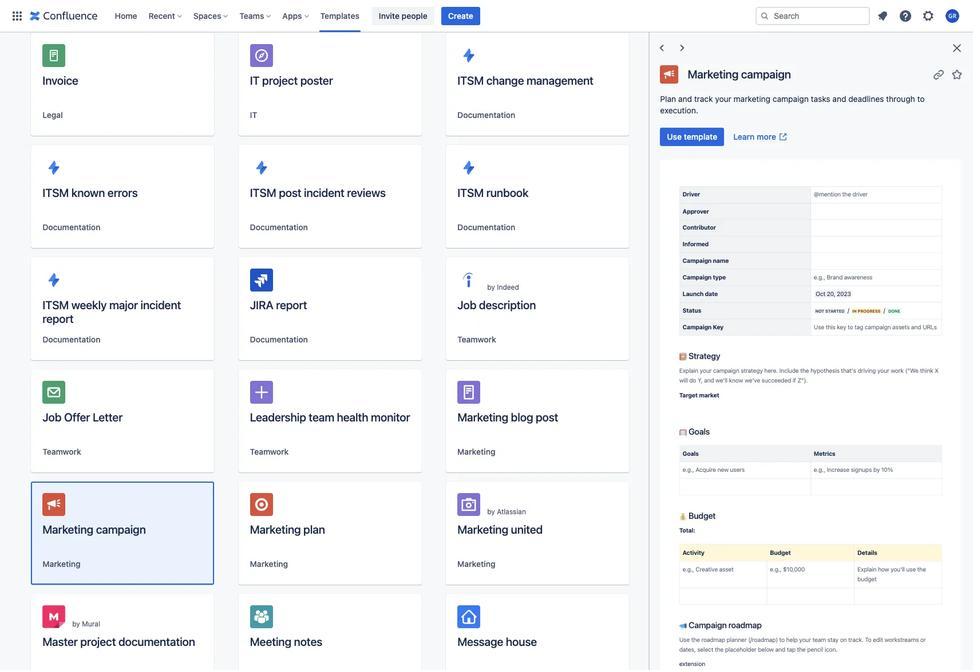 Task type: describe. For each thing, give the bounding box(es) containing it.
jira report
[[250, 298, 307, 312]]

home link
[[111, 7, 141, 25]]

documentation for weekly
[[43, 335, 101, 344]]

banner containing home
[[0, 0, 974, 32]]

documentation button for change
[[458, 109, 516, 121]]

master
[[43, 635, 78, 648]]

2 and from the left
[[833, 94, 847, 104]]

by for marketing
[[488, 508, 495, 516]]

indeed
[[497, 283, 520, 292]]

poster
[[301, 74, 333, 87]]

1 vertical spatial post
[[536, 411, 559, 424]]

errors
[[108, 186, 138, 199]]

use template button
[[661, 128, 725, 146]]

marketing button for marketing plan
[[250, 559, 288, 570]]

itsm change management
[[458, 74, 594, 87]]

notes
[[294, 635, 323, 648]]

message
[[458, 635, 504, 648]]

use template
[[668, 132, 718, 141]]

invite
[[379, 11, 400, 20]]

more
[[757, 132, 777, 141]]

project for master
[[80, 635, 116, 648]]

house
[[506, 635, 537, 648]]

master project documentation
[[43, 635, 195, 648]]

teams
[[240, 11, 264, 20]]

star itsm known errors image
[[187, 163, 201, 177]]

template
[[684, 132, 718, 141]]

by for job
[[488, 283, 495, 292]]

itsm for itsm post incident reviews
[[250, 186, 277, 199]]

itsm for itsm known errors
[[43, 186, 69, 199]]

weekly
[[71, 298, 107, 312]]

blog
[[511, 411, 534, 424]]

marketing blog post
[[458, 411, 559, 424]]

monitor
[[371, 411, 410, 424]]

settings icon image
[[922, 9, 936, 23]]

teamwork for job offer letter
[[43, 447, 81, 457]]

incident inside the "itsm weekly major incident report"
[[141, 298, 181, 312]]

job description
[[458, 298, 536, 312]]

create link
[[442, 7, 481, 25]]

teams button
[[236, 7, 276, 25]]

tasks
[[811, 94, 831, 104]]

job offer letter
[[43, 411, 123, 424]]

marketing plan
[[250, 523, 325, 536]]

documentation for runbook
[[458, 222, 516, 232]]

legal
[[43, 110, 63, 120]]

jira
[[250, 298, 274, 312]]

templates link
[[317, 7, 363, 25]]

plan and track your marketing campaign tasks and deadlines through to execution.
[[661, 94, 925, 115]]

letter
[[93, 411, 123, 424]]

1 and from the left
[[679, 94, 693, 104]]

your
[[716, 94, 732, 104]]

leadership
[[250, 411, 306, 424]]

Search field
[[756, 7, 871, 25]]

appswitcher icon image
[[10, 9, 24, 23]]

share link image
[[933, 67, 946, 81]]

teamwork button for job description
[[458, 334, 497, 345]]

it project poster
[[250, 74, 333, 87]]

documentation for post
[[250, 222, 308, 232]]

next template image
[[676, 41, 690, 55]]

reviews
[[347, 186, 386, 199]]

deadlines
[[849, 94, 885, 104]]

meeting
[[250, 635, 292, 648]]

message house
[[458, 635, 537, 648]]

star marketing campaign image
[[951, 67, 965, 81]]

people
[[402, 11, 428, 20]]

notification icon image
[[876, 9, 890, 23]]

documentation for known
[[43, 222, 101, 232]]

execution.
[[661, 105, 699, 115]]

runbook
[[487, 186, 529, 199]]

learn more
[[734, 132, 777, 141]]

job for job offer letter
[[43, 411, 62, 424]]

change
[[487, 74, 524, 87]]

home
[[115, 11, 137, 20]]

spaces button
[[190, 7, 233, 25]]

1 vertical spatial marketing campaign
[[43, 523, 146, 536]]

invite people
[[379, 11, 428, 20]]

0 vertical spatial campaign
[[742, 67, 792, 80]]

documentation button for runbook
[[458, 222, 516, 233]]

management
[[527, 74, 594, 87]]

marketing button for marketing campaign
[[43, 559, 81, 570]]

it for it
[[250, 110, 257, 120]]

project for it
[[262, 74, 298, 87]]

major
[[109, 298, 138, 312]]



Task type: locate. For each thing, give the bounding box(es) containing it.
incident right major
[[141, 298, 181, 312]]

1 horizontal spatial job
[[458, 298, 477, 312]]

1 vertical spatial job
[[43, 411, 62, 424]]

description
[[479, 298, 536, 312]]

post
[[279, 186, 302, 199], [536, 411, 559, 424]]

teamwork down offer
[[43, 447, 81, 457]]

teamwork for job description
[[458, 335, 497, 344]]

track
[[695, 94, 714, 104]]

job
[[458, 298, 477, 312], [43, 411, 62, 424]]

by for master
[[72, 620, 80, 628]]

documentation button down 'change'
[[458, 109, 516, 121]]

2 horizontal spatial teamwork button
[[458, 334, 497, 345]]

learn more link
[[727, 128, 795, 146]]

it up it button
[[250, 74, 260, 87]]

documentation down jira report on the top left
[[250, 335, 308, 344]]

by
[[488, 283, 495, 292], [488, 508, 495, 516], [72, 620, 80, 628]]

meeting notes button
[[239, 594, 422, 670]]

documentation down itsm runbook
[[458, 222, 516, 232]]

project left poster
[[262, 74, 298, 87]]

documentation button down jira report on the top left
[[250, 334, 308, 345]]

0 horizontal spatial and
[[679, 94, 693, 104]]

help icon image
[[899, 9, 913, 23]]

invoice
[[43, 74, 78, 87]]

report inside the "itsm weekly major incident report"
[[43, 312, 74, 325]]

by mural
[[72, 620, 100, 628]]

marketing button for marketing blog post
[[458, 446, 496, 458]]

documentation button for post
[[250, 222, 308, 233]]

project
[[262, 74, 298, 87], [80, 635, 116, 648]]

marketing
[[688, 67, 739, 80], [458, 411, 509, 424], [458, 447, 496, 457], [43, 523, 93, 536], [250, 523, 301, 536], [458, 523, 509, 536], [43, 559, 81, 569], [250, 559, 288, 569], [458, 559, 496, 569]]

teamwork button
[[458, 334, 497, 345], [43, 446, 81, 458], [250, 446, 289, 458]]

report right jira
[[276, 298, 307, 312]]

itsm for itsm runbook
[[458, 186, 484, 199]]

close image
[[951, 41, 965, 55]]

teamwork button for leadership team health monitor
[[250, 446, 289, 458]]

0 vertical spatial it
[[250, 74, 260, 87]]

search image
[[761, 11, 770, 20]]

message house button
[[446, 594, 630, 670]]

documentation
[[458, 110, 516, 120], [43, 222, 101, 232], [250, 222, 308, 232], [458, 222, 516, 232], [43, 335, 101, 344], [250, 335, 308, 344]]

0 vertical spatial incident
[[304, 186, 345, 199]]

0 vertical spatial marketing campaign
[[688, 67, 792, 80]]

by atlassian
[[488, 508, 526, 516]]

mural
[[82, 620, 100, 628]]

documentation button down known
[[43, 222, 101, 233]]

by left indeed
[[488, 283, 495, 292]]

documentation button for report
[[250, 334, 308, 345]]

1 horizontal spatial marketing campaign
[[688, 67, 792, 80]]

0 horizontal spatial job
[[43, 411, 62, 424]]

1 vertical spatial project
[[80, 635, 116, 648]]

documentation for change
[[458, 110, 516, 120]]

by left mural
[[72, 620, 80, 628]]

teamwork button down job description on the top of the page
[[458, 334, 497, 345]]

2 vertical spatial by
[[72, 620, 80, 628]]

0 horizontal spatial teamwork button
[[43, 446, 81, 458]]

1 horizontal spatial incident
[[304, 186, 345, 199]]

1 it from the top
[[250, 74, 260, 87]]

it
[[250, 74, 260, 87], [250, 110, 257, 120]]

plan
[[661, 94, 677, 104]]

documentation down 'change'
[[458, 110, 516, 120]]

invite people button
[[372, 7, 435, 25]]

itsm
[[458, 74, 484, 87], [43, 186, 69, 199], [250, 186, 277, 199], [458, 186, 484, 199], [43, 298, 69, 312]]

itsm for itsm weekly major incident report
[[43, 298, 69, 312]]

it for it project poster
[[250, 74, 260, 87]]

itsm post incident reviews
[[250, 186, 386, 199]]

1 vertical spatial report
[[43, 312, 74, 325]]

campaign inside plan and track your marketing campaign tasks and deadlines through to execution.
[[773, 94, 809, 104]]

project down mural
[[80, 635, 116, 648]]

share link image
[[169, 163, 182, 177]]

offer
[[64, 411, 90, 424]]

health
[[337, 411, 369, 424]]

to
[[918, 94, 925, 104]]

itsm known errors
[[43, 186, 138, 199]]

0 vertical spatial report
[[276, 298, 307, 312]]

1 horizontal spatial teamwork
[[250, 447, 289, 457]]

incident left reviews on the top left of page
[[304, 186, 345, 199]]

marketing button
[[458, 446, 496, 458], [43, 559, 81, 570], [250, 559, 288, 570], [458, 559, 496, 570]]

1 horizontal spatial and
[[833, 94, 847, 104]]

teamwork button for job offer letter
[[43, 446, 81, 458]]

documentation down itsm post incident reviews
[[250, 222, 308, 232]]

marketing button for marketing united
[[458, 559, 496, 570]]

1 horizontal spatial post
[[536, 411, 559, 424]]

through
[[887, 94, 916, 104]]

itsm runbook
[[458, 186, 529, 199]]

global element
[[7, 0, 754, 32]]

documentation button for known
[[43, 222, 101, 233]]

legal button
[[43, 109, 63, 121]]

teamwork button down offer
[[43, 446, 81, 458]]

atlassian
[[497, 508, 526, 516]]

create
[[448, 11, 474, 20]]

meeting notes
[[250, 635, 323, 648]]

job for job description
[[458, 298, 477, 312]]

0 vertical spatial project
[[262, 74, 298, 87]]

documentation button for weekly
[[43, 334, 101, 345]]

and
[[679, 94, 693, 104], [833, 94, 847, 104]]

united
[[511, 523, 543, 536]]

confluence image
[[30, 9, 98, 23], [30, 9, 98, 23]]

0 horizontal spatial project
[[80, 635, 116, 648]]

documentation button down itsm runbook
[[458, 222, 516, 233]]

it down it project poster
[[250, 110, 257, 120]]

recent
[[149, 11, 175, 20]]

2 vertical spatial campaign
[[96, 523, 146, 536]]

team
[[309, 411, 335, 424]]

0 vertical spatial post
[[279, 186, 302, 199]]

it button
[[250, 109, 257, 121]]

0 vertical spatial job
[[458, 298, 477, 312]]

plan
[[304, 523, 325, 536]]

2 it from the top
[[250, 110, 257, 120]]

teamwork button down leadership
[[250, 446, 289, 458]]

leadership team health monitor
[[250, 411, 410, 424]]

known
[[71, 186, 105, 199]]

marketing
[[734, 94, 771, 104]]

teamwork down leadership
[[250, 447, 289, 457]]

itsm inside the "itsm weekly major incident report"
[[43, 298, 69, 312]]

learn
[[734, 132, 755, 141]]

spaces
[[194, 11, 221, 20]]

banner
[[0, 0, 974, 32]]

campaign
[[742, 67, 792, 80], [773, 94, 809, 104], [96, 523, 146, 536]]

1 horizontal spatial report
[[276, 298, 307, 312]]

use
[[668, 132, 682, 141]]

teamwork down job description on the top of the page
[[458, 335, 497, 344]]

recent button
[[145, 7, 187, 25]]

marketing united
[[458, 523, 543, 536]]

0 horizontal spatial teamwork
[[43, 447, 81, 457]]

documentation down known
[[43, 222, 101, 232]]

documentation down weekly
[[43, 335, 101, 344]]

1 vertical spatial it
[[250, 110, 257, 120]]

0 horizontal spatial report
[[43, 312, 74, 325]]

by up "marketing united"
[[488, 508, 495, 516]]

0 horizontal spatial incident
[[141, 298, 181, 312]]

incident
[[304, 186, 345, 199], [141, 298, 181, 312]]

report
[[276, 298, 307, 312], [43, 312, 74, 325]]

job left offer
[[43, 411, 62, 424]]

1 vertical spatial by
[[488, 508, 495, 516]]

itsm for itsm change management
[[458, 74, 484, 87]]

previous template image
[[656, 41, 669, 55]]

documentation button
[[458, 109, 516, 121], [43, 222, 101, 233], [250, 222, 308, 233], [458, 222, 516, 233], [43, 334, 101, 345], [250, 334, 308, 345]]

0 horizontal spatial post
[[279, 186, 302, 199]]

your profile and preferences image
[[946, 9, 960, 23]]

1 vertical spatial campaign
[[773, 94, 809, 104]]

teamwork for leadership team health monitor
[[250, 447, 289, 457]]

apps button
[[279, 7, 314, 25]]

documentation
[[119, 635, 195, 648]]

report down weekly
[[43, 312, 74, 325]]

marketing campaign
[[688, 67, 792, 80], [43, 523, 146, 536]]

job left description
[[458, 298, 477, 312]]

documentation for report
[[250, 335, 308, 344]]

2 horizontal spatial teamwork
[[458, 335, 497, 344]]

1 horizontal spatial project
[[262, 74, 298, 87]]

1 horizontal spatial teamwork button
[[250, 446, 289, 458]]

0 horizontal spatial marketing campaign
[[43, 523, 146, 536]]

0 vertical spatial by
[[488, 283, 495, 292]]

1 vertical spatial incident
[[141, 298, 181, 312]]

and right tasks
[[833, 94, 847, 104]]

templates
[[321, 11, 360, 20]]

by indeed
[[488, 283, 520, 292]]

documentation button down itsm post incident reviews
[[250, 222, 308, 233]]

and up the execution. on the top right of page
[[679, 94, 693, 104]]

itsm weekly major incident report
[[43, 298, 181, 325]]

apps
[[283, 11, 302, 20]]

documentation button down weekly
[[43, 334, 101, 345]]



Task type: vqa. For each thing, say whether or not it's contained in the screenshot.
Space element
no



